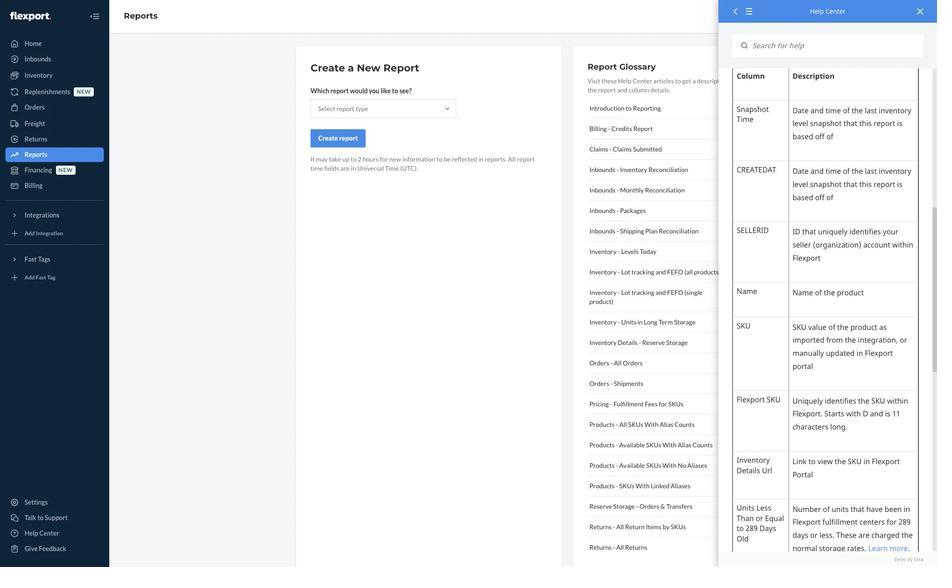Task type: describe. For each thing, give the bounding box(es) containing it.
products for products - all skus with alias counts
[[589, 421, 615, 429]]

to right like at the top left of the page
[[392, 87, 398, 95]]

inbounds - shipping plan reconciliation button
[[588, 221, 736, 242]]

which
[[311, 87, 329, 95]]

which report would you like to see?
[[311, 87, 412, 95]]

column
[[629, 86, 649, 94]]

inbounds for inbounds - monthly reconciliation
[[589, 186, 616, 194]]

integrations
[[25, 211, 59, 219]]

shipments
[[614, 380, 643, 388]]

details
[[618, 339, 638, 347]]

- for orders - all orders
[[611, 359, 613, 367]]

products for products - available skus with no aliases
[[589, 462, 615, 470]]

orders - all orders button
[[588, 353, 736, 374]]

inbounds - packages button
[[588, 201, 736, 221]]

to left 2
[[351, 155, 357, 163]]

1 vertical spatial storage
[[666, 339, 688, 347]]

these
[[602, 77, 617, 85]]

glossary
[[619, 62, 656, 72]]

storage inside button
[[674, 318, 696, 326]]

inventory - lot tracking and fefo (all products) button
[[588, 262, 736, 283]]

inventory - levels today button
[[588, 242, 736, 262]]

like
[[381, 87, 391, 95]]

- for products - all skus with alias counts
[[616, 421, 618, 429]]

reconciliation for inbounds - inventory reconciliation
[[649, 166, 688, 174]]

monthly
[[620, 186, 644, 194]]

inventory for inventory - levels today
[[589, 248, 617, 255]]

0 vertical spatial a
[[348, 62, 354, 74]]

1 vertical spatial reserve
[[589, 503, 612, 511]]

for inside button
[[659, 400, 667, 408]]

reports.
[[485, 155, 507, 163]]

pricing - fulfillment fees for skus button
[[588, 394, 736, 415]]

counts for products - all skus with alias counts
[[675, 421, 695, 429]]

type
[[356, 105, 368, 112]]

inbounds - packages
[[589, 207, 646, 214]]

alias for products - available skus with alias counts
[[678, 441, 691, 449]]

elevio
[[894, 556, 907, 563]]

support
[[45, 514, 68, 522]]

- for orders - shipments
[[611, 380, 613, 388]]

- for claims - claims submitted
[[610, 145, 612, 153]]

reserve storage - orders & transfers
[[589, 503, 693, 511]]

returns - all returns
[[589, 544, 647, 552]]

inventory details - reserve storage button
[[588, 333, 736, 353]]

returns link
[[5, 132, 104, 147]]

inventory - levels today
[[589, 248, 657, 255]]

may
[[316, 155, 328, 163]]

submitted
[[633, 145, 662, 153]]

1 vertical spatial aliases
[[671, 482, 691, 490]]

counts for products - available skus with alias counts
[[693, 441, 713, 449]]

and for inventory - lot tracking and fefo (single product)
[[656, 289, 666, 296]]

feedback
[[39, 545, 66, 553]]

inventory for inventory - lot tracking and fefo (all products)
[[589, 268, 617, 276]]

1 vertical spatial reports link
[[5, 148, 104, 162]]

orders - all orders
[[589, 359, 643, 367]]

give feedback button
[[5, 542, 104, 557]]

orders - shipments button
[[588, 374, 736, 394]]

shipping
[[620, 227, 644, 235]]

articles
[[654, 77, 674, 85]]

see?
[[399, 87, 412, 95]]

freight
[[25, 120, 45, 128]]

skus down transfers
[[671, 523, 686, 531]]

hours
[[363, 155, 379, 163]]

inventory for inventory - units in long term storage
[[589, 318, 617, 326]]

- up returns - all return items by skus
[[636, 503, 638, 511]]

1 vertical spatial fast
[[36, 274, 46, 281]]

add for add fast tag
[[25, 274, 35, 281]]

information
[[402, 155, 435, 163]]

to inside visit these help center articles to get a description of the report and column details.
[[675, 77, 681, 85]]

center inside visit these help center articles to get a description of the report and column details.
[[633, 77, 652, 85]]

take
[[329, 155, 341, 163]]

create for create a new report
[[311, 62, 345, 74]]

tag
[[47, 274, 56, 281]]

replenishments
[[25, 88, 70, 96]]

inventory - units in long term storage
[[589, 318, 696, 326]]

- for inbounds - inventory reconciliation
[[617, 166, 619, 174]]

term
[[659, 318, 673, 326]]

products - all skus with alias counts
[[589, 421, 695, 429]]

1 horizontal spatial reserve
[[642, 339, 665, 347]]

skus up 'reserve storage - orders & transfers'
[[619, 482, 635, 490]]

give
[[25, 545, 38, 553]]

returns for returns - all return items by skus
[[589, 523, 612, 531]]

help center link
[[5, 526, 104, 541]]

with for products - available skus with alias counts
[[663, 441, 677, 449]]

report glossary
[[588, 62, 656, 72]]

products for products - available skus with alias counts
[[589, 441, 615, 449]]

orders for orders - shipments
[[589, 380, 609, 388]]

up
[[342, 155, 349, 163]]

transfers
[[666, 503, 693, 511]]

inbounds for inbounds - packages
[[589, 207, 616, 214]]

add integration
[[25, 230, 63, 237]]

fast tags
[[25, 255, 50, 263]]

reflected
[[452, 155, 477, 163]]

select report type
[[318, 105, 368, 112]]

0 vertical spatial reports link
[[124, 11, 158, 21]]

select
[[318, 105, 335, 112]]

lot for inventory - lot tracking and fefo (single product)
[[621, 289, 630, 296]]

0 vertical spatial center
[[826, 7, 846, 15]]

billing for billing - credits report
[[589, 125, 607, 133]]

- for inbounds - monthly reconciliation
[[617, 186, 619, 194]]

- for returns - all return items by skus
[[613, 523, 615, 531]]

skus down the pricing - fulfillment fees for skus
[[628, 421, 643, 429]]

products - all skus with alias counts button
[[588, 415, 736, 435]]

1 vertical spatial in
[[351, 164, 356, 172]]

inventory link
[[5, 68, 104, 83]]

packages
[[620, 207, 646, 214]]

with left linked
[[636, 482, 650, 490]]

all for products - all skus with alias counts
[[619, 421, 627, 429]]

new inside it may take up to 2 hours for new information to be reflected in reports. all report time fields are in universal time (utc).
[[389, 155, 401, 163]]

plan
[[645, 227, 658, 235]]

alias for products - all skus with alias counts
[[660, 421, 673, 429]]

fees
[[645, 400, 658, 408]]

introduction
[[589, 104, 625, 112]]

fefo for (all
[[667, 268, 683, 276]]

- for inventory - units in long term storage
[[618, 318, 620, 326]]

all for orders - all orders
[[614, 359, 622, 367]]

all for returns - all returns
[[616, 544, 624, 552]]

1 horizontal spatial help center
[[810, 7, 846, 15]]

fulfillment
[[614, 400, 644, 408]]

orders for orders - all orders
[[589, 359, 609, 367]]

for inside it may take up to 2 hours for new information to be reflected in reports. all report time fields are in universal time (utc).
[[380, 155, 388, 163]]

inventory for inventory details - reserve storage
[[589, 339, 617, 347]]

inbounds link
[[5, 52, 104, 66]]

in inside button
[[638, 318, 643, 326]]

- for products - available skus with no aliases
[[616, 462, 618, 470]]

fast inside dropdown button
[[25, 255, 37, 263]]

flexport logo image
[[10, 12, 51, 21]]

create a new report
[[311, 62, 419, 74]]

billing link
[[5, 179, 104, 193]]

- for billing - credits report
[[608, 125, 610, 133]]

talk to support
[[25, 514, 68, 522]]

the
[[588, 86, 597, 94]]

products - available skus with no aliases
[[589, 462, 707, 470]]

inbounds for inbounds - shipping plan reconciliation
[[589, 227, 616, 235]]

0 vertical spatial help
[[810, 7, 824, 15]]

reconciliation for inbounds - monthly reconciliation
[[645, 186, 685, 194]]

report for create a new report
[[383, 62, 419, 74]]

credits
[[612, 125, 632, 133]]

products)
[[694, 268, 721, 276]]

create report button
[[311, 129, 366, 148]]

items
[[646, 523, 662, 531]]

introduction to reporting button
[[588, 98, 736, 119]]

- right details on the bottom right of the page
[[639, 339, 641, 347]]

reserve storage - orders & transfers button
[[588, 497, 736, 517]]

close navigation image
[[89, 11, 100, 22]]

report for create report
[[339, 134, 358, 142]]

inbounds for inbounds
[[25, 55, 51, 63]]

and inside visit these help center articles to get a description of the report and column details.
[[617, 86, 628, 94]]

be
[[444, 155, 451, 163]]



Task type: vqa. For each thing, say whether or not it's contained in the screenshot.
'Get started by creating a return'
no



Task type: locate. For each thing, give the bounding box(es) containing it.
1 vertical spatial center
[[633, 77, 652, 85]]

lot down 'inventory - levels today' in the top right of the page
[[621, 268, 630, 276]]

- down claims - claims submitted
[[617, 166, 619, 174]]

(single
[[685, 289, 703, 296]]

report inside button
[[339, 134, 358, 142]]

inventory details - reserve storage
[[589, 339, 688, 347]]

by right items
[[663, 523, 670, 531]]

1 vertical spatial help center
[[25, 530, 59, 537]]

help
[[810, 7, 824, 15], [618, 77, 632, 85], [25, 530, 38, 537]]

2 horizontal spatial new
[[389, 155, 401, 163]]

orders up the freight
[[25, 103, 45, 111]]

create for create report
[[318, 134, 338, 142]]

inbounds - monthly reconciliation
[[589, 186, 685, 194]]

all inside it may take up to 2 hours for new information to be reflected in reports. all report time fields are in universal time (utc).
[[508, 155, 516, 163]]

products - available skus with alias counts button
[[588, 435, 736, 456]]

product)
[[589, 298, 613, 306]]

lot up units
[[621, 289, 630, 296]]

help center up search search box
[[810, 7, 846, 15]]

report inside visit these help center articles to get a description of the report and column details.
[[598, 86, 616, 94]]

aliases right linked
[[671, 482, 691, 490]]

available for products - available skus with alias counts
[[619, 441, 645, 449]]

0 horizontal spatial billing
[[25, 182, 43, 189]]

tracking for (single
[[632, 289, 655, 296]]

2 tracking from the top
[[632, 289, 655, 296]]

claims
[[589, 145, 608, 153], [613, 145, 632, 153]]

all up orders - shipments
[[614, 359, 622, 367]]

2 vertical spatial in
[[638, 318, 643, 326]]

1 horizontal spatial alias
[[678, 441, 691, 449]]

0 horizontal spatial claims
[[589, 145, 608, 153]]

orders left &
[[640, 503, 660, 511]]

pricing
[[589, 400, 609, 408]]

0 horizontal spatial help
[[25, 530, 38, 537]]

- down 'inventory - levels today' in the top right of the page
[[618, 268, 620, 276]]

skus up products - available skus with no aliases
[[646, 441, 661, 449]]

2 vertical spatial storage
[[613, 503, 635, 511]]

alias up no
[[678, 441, 691, 449]]

visit
[[588, 77, 600, 85]]

1 vertical spatial fefo
[[667, 289, 683, 296]]

products inside the products - available skus with alias counts button
[[589, 441, 615, 449]]

inventory up replenishments
[[25, 71, 53, 79]]

fefo left (all
[[667, 268, 683, 276]]

inbounds for inbounds - inventory reconciliation
[[589, 166, 616, 174]]

2 horizontal spatial help
[[810, 7, 824, 15]]

1 horizontal spatial billing
[[589, 125, 607, 133]]

billing inside button
[[589, 125, 607, 133]]

orders link
[[5, 100, 104, 115]]

0 horizontal spatial a
[[348, 62, 354, 74]]

alias inside the products - available skus with alias counts button
[[678, 441, 691, 449]]

new up orders link
[[77, 89, 91, 95]]

2 vertical spatial reconciliation
[[659, 227, 699, 235]]

claims down the billing - credits report in the top right of the page
[[589, 145, 608, 153]]

billing down financing
[[25, 182, 43, 189]]

- for products - skus with linked aliases
[[616, 482, 618, 490]]

products
[[589, 421, 615, 429], [589, 441, 615, 449], [589, 462, 615, 470], [589, 482, 615, 490]]

claims - claims submitted button
[[588, 139, 736, 160]]

all down fulfillment
[[619, 421, 627, 429]]

-
[[608, 125, 610, 133], [610, 145, 612, 153], [617, 166, 619, 174], [617, 186, 619, 194], [617, 207, 619, 214], [617, 227, 619, 235], [618, 248, 620, 255], [618, 268, 620, 276], [618, 289, 620, 296], [618, 318, 620, 326], [639, 339, 641, 347], [611, 359, 613, 367], [611, 380, 613, 388], [610, 400, 612, 408], [616, 421, 618, 429], [616, 441, 618, 449], [616, 462, 618, 470], [616, 482, 618, 490], [636, 503, 638, 511], [613, 523, 615, 531], [613, 544, 615, 552]]

inbounds - inventory reconciliation
[[589, 166, 688, 174]]

0 vertical spatial create
[[311, 62, 345, 74]]

products inside 'products - all skus with alias counts' button
[[589, 421, 615, 429]]

and down inventory - levels today button
[[656, 268, 666, 276]]

0 vertical spatial reserve
[[642, 339, 665, 347]]

alias down pricing - fulfillment fees for skus button on the bottom right
[[660, 421, 673, 429]]

report down these
[[598, 86, 616, 94]]

reporting
[[633, 104, 661, 112]]

report up see?
[[383, 62, 419, 74]]

of
[[730, 77, 736, 85]]

&
[[661, 503, 665, 511]]

0 vertical spatial aliases
[[687, 462, 707, 470]]

report inside button
[[633, 125, 653, 133]]

1 products from the top
[[589, 421, 615, 429]]

0 vertical spatial new
[[77, 89, 91, 95]]

center
[[826, 7, 846, 15], [633, 77, 652, 85], [39, 530, 59, 537]]

1 vertical spatial lot
[[621, 289, 630, 296]]

2 claims from the left
[[613, 145, 632, 153]]

2 vertical spatial and
[[656, 289, 666, 296]]

report up select report type
[[331, 87, 349, 95]]

get
[[682, 77, 691, 85]]

fefo
[[667, 268, 683, 276], [667, 289, 683, 296]]

report right 'reports.'
[[517, 155, 535, 163]]

- inside 'inventory - lot tracking and fefo (single product)'
[[618, 289, 620, 296]]

new for financing
[[59, 167, 73, 174]]

report for billing - credits report
[[633, 125, 653, 133]]

for
[[380, 155, 388, 163], [659, 400, 667, 408]]

inventory for inventory - lot tracking and fefo (single product)
[[589, 289, 617, 296]]

report up 'up'
[[339, 134, 358, 142]]

claims down credits in the top right of the page
[[613, 145, 632, 153]]

and for inventory - lot tracking and fefo (all products)
[[656, 268, 666, 276]]

elevio by dixa
[[894, 556, 924, 563]]

a right get
[[693, 77, 696, 85]]

inventory up orders - all orders
[[589, 339, 617, 347]]

0 vertical spatial billing
[[589, 125, 607, 133]]

storage right term
[[674, 318, 696, 326]]

- for inbounds - packages
[[617, 207, 619, 214]]

- down fulfillment
[[616, 421, 618, 429]]

new
[[77, 89, 91, 95], [389, 155, 401, 163], [59, 167, 73, 174]]

products - available skus with no aliases button
[[588, 456, 736, 476]]

skus down products - available skus with alias counts
[[646, 462, 661, 470]]

1 horizontal spatial report
[[588, 62, 617, 72]]

report down reporting
[[633, 125, 653, 133]]

settings
[[25, 499, 48, 506]]

and left the column
[[617, 86, 628, 94]]

1 horizontal spatial by
[[908, 556, 913, 563]]

- for inventory - lot tracking and fefo (single product)
[[618, 289, 620, 296]]

0 vertical spatial add
[[25, 230, 35, 237]]

products inside products - available skus with no aliases button
[[589, 462, 615, 470]]

fefo for (single
[[667, 289, 683, 296]]

orders up shipments
[[623, 359, 643, 367]]

pricing - fulfillment fees for skus
[[589, 400, 684, 408]]

inbounds down inbounds - packages
[[589, 227, 616, 235]]

reserve
[[642, 339, 665, 347], [589, 503, 612, 511]]

a inside visit these help center articles to get a description of the report and column details.
[[693, 77, 696, 85]]

2 available from the top
[[619, 462, 645, 470]]

inventory inside button
[[589, 318, 617, 326]]

orders up pricing
[[589, 380, 609, 388]]

inventory inside 'inventory - lot tracking and fefo (single product)'
[[589, 289, 617, 296]]

all inside "returns - all return items by skus" button
[[616, 523, 624, 531]]

inbounds down home
[[25, 55, 51, 63]]

1 horizontal spatial reports
[[124, 11, 158, 21]]

to left be
[[437, 155, 443, 163]]

0 vertical spatial fefo
[[667, 268, 683, 276]]

1 vertical spatial help
[[618, 77, 632, 85]]

products inside products - skus with linked aliases button
[[589, 482, 615, 490]]

fields
[[324, 164, 339, 172]]

- left monthly
[[617, 186, 619, 194]]

0 vertical spatial lot
[[621, 268, 630, 276]]

1 horizontal spatial a
[[693, 77, 696, 85]]

available up products - skus with linked aliases
[[619, 462, 645, 470]]

in left 'reports.'
[[478, 155, 484, 163]]

inventory - units in long term storage button
[[588, 312, 736, 333]]

billing for billing
[[25, 182, 43, 189]]

available for products - available skus with no aliases
[[619, 462, 645, 470]]

1 vertical spatial by
[[908, 556, 913, 563]]

- up inventory - units in long term storage on the bottom of page
[[618, 289, 620, 296]]

0 horizontal spatial report
[[383, 62, 419, 74]]

report up these
[[588, 62, 617, 72]]

help down the report glossary
[[618, 77, 632, 85]]

1 vertical spatial reconciliation
[[645, 186, 685, 194]]

and inside 'inventory - lot tracking and fefo (single product)'
[[656, 289, 666, 296]]

products - available skus with alias counts
[[589, 441, 713, 449]]

inbounds down claims - claims submitted
[[589, 166, 616, 174]]

1 claims from the left
[[589, 145, 608, 153]]

1 horizontal spatial reports link
[[124, 11, 158, 21]]

returns inside "link"
[[25, 135, 47, 143]]

it may take up to 2 hours for new information to be reflected in reports. all report time fields are in universal time (utc).
[[311, 155, 535, 172]]

details.
[[651, 86, 670, 94]]

in right are
[[351, 164, 356, 172]]

1 horizontal spatial center
[[633, 77, 652, 85]]

0 vertical spatial tracking
[[632, 268, 655, 276]]

tracking inside 'inventory - lot tracking and fefo (single product)'
[[632, 289, 655, 296]]

elevio by dixa link
[[732, 556, 924, 563]]

- left packages
[[617, 207, 619, 214]]

by left dixa
[[908, 556, 913, 563]]

0 horizontal spatial help center
[[25, 530, 59, 537]]

returns for returns
[[25, 135, 47, 143]]

fast left tag
[[36, 274, 46, 281]]

inbounds - inventory reconciliation button
[[588, 160, 736, 180]]

2 horizontal spatial center
[[826, 7, 846, 15]]

report for which report would you like to see?
[[331, 87, 349, 95]]

Search search field
[[748, 34, 924, 57]]

home link
[[5, 36, 104, 51]]

2 horizontal spatial report
[[633, 125, 653, 133]]

orders up orders - shipments
[[589, 359, 609, 367]]

create report
[[318, 134, 358, 142]]

aliases right no
[[687, 462, 707, 470]]

new up billing link
[[59, 167, 73, 174]]

1 tracking from the top
[[632, 268, 655, 276]]

all inside the "returns - all returns" button
[[616, 544, 624, 552]]

time
[[385, 164, 399, 172]]

0 vertical spatial fast
[[25, 255, 37, 263]]

all inside 'products - all skus with alias counts' button
[[619, 421, 627, 429]]

4 products from the top
[[589, 482, 615, 490]]

orders for orders
[[25, 103, 45, 111]]

help center up give feedback
[[25, 530, 59, 537]]

1 add from the top
[[25, 230, 35, 237]]

available
[[619, 441, 645, 449], [619, 462, 645, 470]]

1 horizontal spatial for
[[659, 400, 667, 408]]

no
[[678, 462, 686, 470]]

1 vertical spatial a
[[693, 77, 696, 85]]

3 products from the top
[[589, 462, 615, 470]]

- right pricing
[[610, 400, 612, 408]]

in
[[478, 155, 484, 163], [351, 164, 356, 172], [638, 318, 643, 326]]

fefo inside 'inventory - lot tracking and fefo (single product)'
[[667, 289, 683, 296]]

all left "return"
[[616, 523, 624, 531]]

billing down introduction
[[589, 125, 607, 133]]

1 vertical spatial alias
[[678, 441, 691, 449]]

reconciliation
[[649, 166, 688, 174], [645, 186, 685, 194], [659, 227, 699, 235]]

- up orders - shipments
[[611, 359, 613, 367]]

with for products - all skus with alias counts
[[645, 421, 659, 429]]

- left levels
[[618, 248, 620, 255]]

0 vertical spatial available
[[619, 441, 645, 449]]

with
[[645, 421, 659, 429], [663, 441, 677, 449], [663, 462, 677, 470], [636, 482, 650, 490]]

add for add integration
[[25, 230, 35, 237]]

integration
[[36, 230, 63, 237]]

2
[[358, 155, 361, 163]]

add integration link
[[5, 226, 104, 241]]

inbounds inside button
[[589, 207, 616, 214]]

freight link
[[5, 117, 104, 131]]

inbounds up inbounds - packages
[[589, 186, 616, 194]]

all for returns - all return items by skus
[[616, 523, 624, 531]]

inbounds - monthly reconciliation button
[[588, 180, 736, 201]]

- for returns - all returns
[[613, 544, 615, 552]]

units
[[621, 318, 636, 326]]

report for select report type
[[337, 105, 355, 112]]

1 vertical spatial tracking
[[632, 289, 655, 296]]

with for products - available skus with no aliases
[[663, 462, 677, 470]]

1 horizontal spatial help
[[618, 77, 632, 85]]

0 vertical spatial by
[[663, 523, 670, 531]]

storage up "return"
[[613, 503, 635, 511]]

0 vertical spatial help center
[[810, 7, 846, 15]]

linked
[[651, 482, 670, 490]]

- for inventory - lot tracking and fefo (all products)
[[618, 268, 620, 276]]

skus
[[668, 400, 684, 408], [628, 421, 643, 429], [646, 441, 661, 449], [646, 462, 661, 470], [619, 482, 635, 490], [671, 523, 686, 531]]

- down products - all skus with alias counts
[[616, 441, 618, 449]]

with left no
[[663, 462, 677, 470]]

(all
[[685, 268, 693, 276]]

all inside the orders - all orders button
[[614, 359, 622, 367]]

long
[[644, 318, 658, 326]]

0 horizontal spatial reports link
[[5, 148, 104, 162]]

0 vertical spatial and
[[617, 86, 628, 94]]

alias inside 'products - all skus with alias counts' button
[[660, 421, 673, 429]]

settings link
[[5, 495, 104, 510]]

reconciliation down inbounds - packages button
[[659, 227, 699, 235]]

all down returns - all return items by skus
[[616, 544, 624, 552]]

- inside 'button'
[[610, 145, 612, 153]]

1 available from the top
[[619, 441, 645, 449]]

talk to support button
[[5, 511, 104, 526]]

0 horizontal spatial reserve
[[589, 503, 612, 511]]

lot for inventory - lot tracking and fefo (all products)
[[621, 268, 630, 276]]

- for inventory - levels today
[[618, 248, 620, 255]]

inventory up the 'product)'
[[589, 289, 617, 296]]

- left "return"
[[613, 523, 615, 531]]

report inside it may take up to 2 hours for new information to be reflected in reports. all report time fields are in universal time (utc).
[[517, 155, 535, 163]]

to right talk
[[37, 514, 44, 522]]

0 horizontal spatial reports
[[25, 151, 47, 158]]

fefo left (single at the right bottom of the page
[[667, 289, 683, 296]]

0 horizontal spatial center
[[39, 530, 59, 537]]

inventory
[[25, 71, 53, 79], [620, 166, 647, 174], [589, 248, 617, 255], [589, 268, 617, 276], [589, 289, 617, 296], [589, 318, 617, 326], [589, 339, 617, 347]]

tracking down "today"
[[632, 268, 655, 276]]

all right 'reports.'
[[508, 155, 516, 163]]

visit these help center articles to get a description of the report and column details.
[[588, 77, 736, 94]]

1 lot from the top
[[621, 268, 630, 276]]

to left reporting
[[626, 104, 632, 112]]

- for products - available skus with alias counts
[[616, 441, 618, 449]]

2 horizontal spatial in
[[638, 318, 643, 326]]

create inside button
[[318, 134, 338, 142]]

1 vertical spatial reports
[[25, 151, 47, 158]]

1 vertical spatial billing
[[25, 182, 43, 189]]

integrations button
[[5, 208, 104, 223]]

lot inside 'inventory - lot tracking and fefo (single product)'
[[621, 289, 630, 296]]

report
[[383, 62, 419, 74], [588, 62, 617, 72], [633, 125, 653, 133]]

2 vertical spatial help
[[25, 530, 38, 537]]

2 add from the top
[[25, 274, 35, 281]]

inventory down the 'product)'
[[589, 318, 617, 326]]

- for pricing - fulfillment fees for skus
[[610, 400, 612, 408]]

1 vertical spatial create
[[318, 134, 338, 142]]

create
[[311, 62, 345, 74], [318, 134, 338, 142]]

1 horizontal spatial in
[[478, 155, 484, 163]]

products for products - skus with linked aliases
[[589, 482, 615, 490]]

0 vertical spatial counts
[[675, 421, 695, 429]]

description
[[697, 77, 729, 85]]

1 vertical spatial counts
[[693, 441, 713, 449]]

1 vertical spatial add
[[25, 274, 35, 281]]

and down the inventory - lot tracking and fefo (all products) button at the top of page
[[656, 289, 666, 296]]

for right fees
[[659, 400, 667, 408]]

give feedback
[[25, 545, 66, 553]]

reserve down long
[[642, 339, 665, 347]]

- down the billing - credits report in the top right of the page
[[610, 145, 612, 153]]

fast left tags
[[25, 255, 37, 263]]

inbounds left packages
[[589, 207, 616, 214]]

financing
[[25, 166, 52, 174]]

reserve up returns - all return items by skus
[[589, 503, 612, 511]]

1 vertical spatial and
[[656, 268, 666, 276]]

0 horizontal spatial new
[[59, 167, 73, 174]]

returns for returns - all returns
[[589, 544, 612, 552]]

today
[[640, 248, 657, 255]]

0 horizontal spatial alias
[[660, 421, 673, 429]]

for up the time
[[380, 155, 388, 163]]

2 products from the top
[[589, 441, 615, 449]]

available down products - all skus with alias counts
[[619, 441, 645, 449]]

tags
[[38, 255, 50, 263]]

- down returns - all return items by skus
[[613, 544, 615, 552]]

2 lot from the top
[[621, 289, 630, 296]]

2 vertical spatial center
[[39, 530, 59, 537]]

- left credits in the top right of the page
[[608, 125, 610, 133]]

- left units
[[618, 318, 620, 326]]

billing - credits report button
[[588, 119, 736, 139]]

0 horizontal spatial by
[[663, 523, 670, 531]]

0 vertical spatial reports
[[124, 11, 158, 21]]

in left long
[[638, 318, 643, 326]]

0 vertical spatial reconciliation
[[649, 166, 688, 174]]

1 fefo from the top
[[667, 268, 683, 276]]

2 fefo from the top
[[667, 289, 683, 296]]

skus down orders - shipments button
[[668, 400, 684, 408]]

billing
[[589, 125, 607, 133], [25, 182, 43, 189]]

0 horizontal spatial in
[[351, 164, 356, 172]]

0 vertical spatial for
[[380, 155, 388, 163]]

inventory up monthly
[[620, 166, 647, 174]]

1 horizontal spatial claims
[[613, 145, 632, 153]]

by inside "returns - all return items by skus" button
[[663, 523, 670, 531]]

inventory for inventory
[[25, 71, 53, 79]]

0 horizontal spatial for
[[380, 155, 388, 163]]

reconciliation down "inbounds - inventory reconciliation" button
[[645, 186, 685, 194]]

- for inbounds - shipping plan reconciliation
[[617, 227, 619, 235]]

0 vertical spatial in
[[478, 155, 484, 163]]

0 vertical spatial storage
[[674, 318, 696, 326]]

center down talk to support
[[39, 530, 59, 537]]

time
[[311, 164, 323, 172]]

1 vertical spatial for
[[659, 400, 667, 408]]

help inside visit these help center articles to get a description of the report and column details.
[[618, 77, 632, 85]]

1 vertical spatial new
[[389, 155, 401, 163]]

return
[[625, 523, 645, 531]]

new for replenishments
[[77, 89, 91, 95]]

counts
[[675, 421, 695, 429], [693, 441, 713, 449]]

center up search search box
[[826, 7, 846, 15]]

0 vertical spatial alias
[[660, 421, 673, 429]]

new
[[357, 62, 381, 74]]

1 vertical spatial available
[[619, 462, 645, 470]]

2 vertical spatial new
[[59, 167, 73, 174]]

help up give
[[25, 530, 38, 537]]

by inside elevio by dixa link
[[908, 556, 913, 563]]

- left shipping
[[617, 227, 619, 235]]

tracking for (all
[[632, 268, 655, 276]]

inventory left levels
[[589, 248, 617, 255]]

report left type at the top left of the page
[[337, 105, 355, 112]]

1 horizontal spatial new
[[77, 89, 91, 95]]



